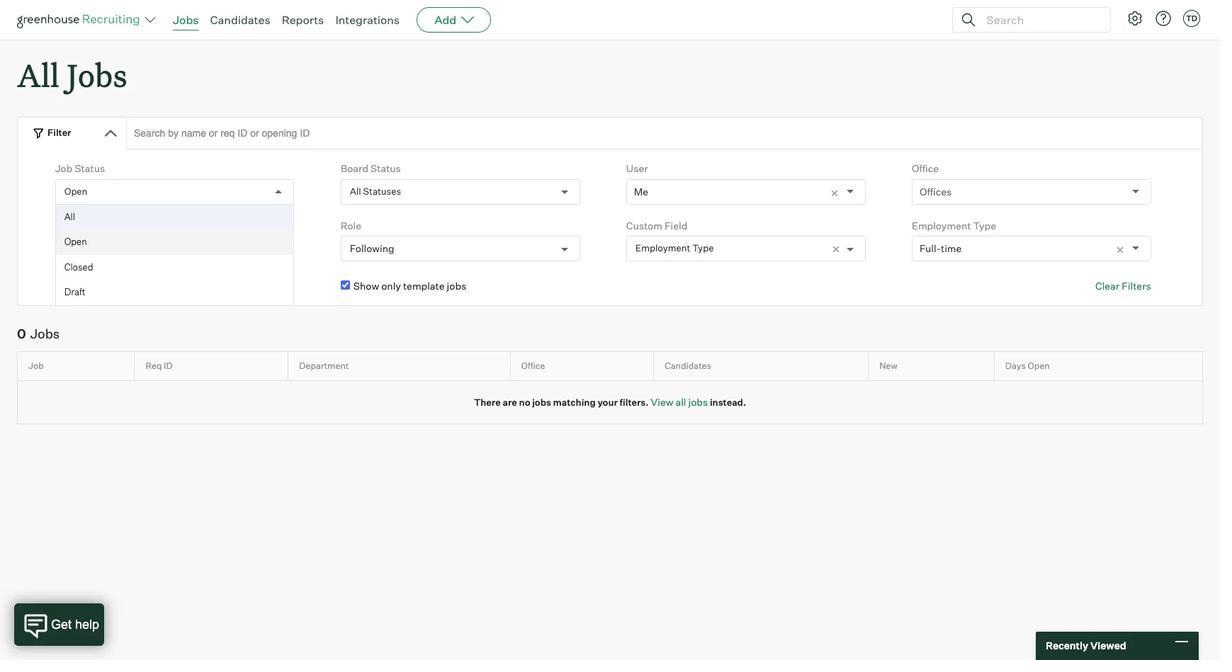 Task type: describe. For each thing, give the bounding box(es) containing it.
role
[[341, 219, 361, 232]]

greenhouse recruiting image
[[17, 11, 145, 28]]

0
[[17, 326, 26, 341]]

1 horizontal spatial employment type
[[912, 219, 996, 232]]

id
[[164, 361, 173, 371]]

0 vertical spatial jobs
[[173, 13, 199, 27]]

filter
[[47, 127, 71, 138]]

view
[[651, 396, 674, 408]]

req
[[146, 361, 162, 371]]

td
[[1186, 13, 1198, 23]]

1 vertical spatial open
[[64, 236, 87, 247]]

only for jobs
[[96, 280, 115, 292]]

all statuses
[[350, 186, 401, 197]]

job status
[[55, 162, 105, 174]]

clear
[[1096, 280, 1120, 292]]

following
[[156, 280, 198, 292]]

jobs inside there are no jobs matching your filters. view all jobs instead.
[[532, 397, 551, 408]]

filters
[[1122, 280, 1151, 292]]

clear value image
[[1115, 245, 1125, 255]]

draft
[[64, 286, 85, 298]]

show for show only jobs i'm following
[[68, 280, 94, 292]]

1 vertical spatial office
[[521, 361, 545, 371]]

there
[[474, 397, 501, 408]]

job for job
[[28, 361, 44, 371]]

closed
[[64, 261, 93, 273]]

add button
[[417, 7, 491, 33]]

custom field
[[626, 219, 688, 232]]

me option
[[634, 185, 648, 197]]

your
[[598, 397, 618, 408]]

td button
[[1181, 7, 1203, 30]]

days open
[[1005, 361, 1050, 371]]

show for show only template jobs
[[353, 280, 379, 292]]

0 jobs
[[17, 326, 60, 341]]

clear value element for user
[[830, 180, 847, 204]]

0 horizontal spatial candidates
[[210, 13, 270, 27]]

offices
[[920, 185, 952, 197]]

clear filters
[[1096, 280, 1151, 292]]

all
[[676, 396, 686, 408]]

template
[[403, 280, 445, 292]]

Search by name or req ID or opening ID text field
[[126, 117, 1203, 150]]

full-time option
[[920, 242, 962, 255]]

status for job status
[[75, 162, 105, 174]]

all for all statuses
[[350, 186, 361, 197]]

add
[[435, 13, 457, 27]]

field
[[665, 219, 688, 232]]

0 vertical spatial office
[[912, 162, 939, 174]]

jobs left i'm
[[118, 280, 137, 292]]

configure image
[[1127, 10, 1144, 27]]

0 vertical spatial type
[[973, 219, 996, 232]]

candidates link
[[210, 13, 270, 27]]

reports
[[282, 13, 324, 27]]

user
[[626, 162, 648, 174]]

there are no jobs matching your filters. view all jobs instead.
[[474, 396, 746, 408]]

board status
[[341, 162, 401, 174]]

show only jobs i'm following
[[68, 280, 198, 292]]

clear value element for employment type
[[1115, 237, 1132, 261]]

viewed
[[1091, 640, 1126, 652]]

recently
[[1046, 640, 1089, 652]]

jobs for all jobs
[[67, 54, 127, 96]]

time
[[941, 242, 962, 255]]

board
[[341, 162, 369, 174]]



Task type: vqa. For each thing, say whether or not it's contained in the screenshot.
recruiter
no



Task type: locate. For each thing, give the bounding box(es) containing it.
custom
[[626, 219, 663, 232]]

job down filter
[[55, 162, 73, 174]]

jobs left the candidates link
[[173, 13, 199, 27]]

1 vertical spatial clear value element
[[1115, 237, 1132, 261]]

1 vertical spatial candidates
[[665, 361, 711, 371]]

reports link
[[282, 13, 324, 27]]

req id
[[146, 361, 173, 371]]

are
[[503, 397, 517, 408]]

2 vertical spatial open
[[1028, 361, 1050, 371]]

matching
[[553, 397, 596, 408]]

1 only from the left
[[96, 280, 115, 292]]

view all jobs link
[[651, 396, 708, 408]]

0 vertical spatial all
[[17, 54, 59, 96]]

job for job status
[[55, 162, 73, 174]]

0 horizontal spatial clear value element
[[830, 180, 847, 204]]

show down closed
[[68, 280, 94, 292]]

0 horizontal spatial all
[[17, 54, 59, 96]]

employment type down field
[[636, 243, 714, 254]]

jobs right 0
[[30, 326, 60, 341]]

jobs right the all
[[688, 396, 708, 408]]

Show only template jobs checkbox
[[341, 281, 350, 290]]

new
[[880, 361, 898, 371]]

1 horizontal spatial department
[[299, 361, 349, 371]]

0 horizontal spatial type
[[693, 243, 714, 254]]

2 horizontal spatial all
[[350, 186, 361, 197]]

all up filter
[[17, 54, 59, 96]]

0 horizontal spatial department
[[55, 219, 111, 232]]

all down board
[[350, 186, 361, 197]]

1 horizontal spatial only
[[381, 280, 401, 292]]

jobs for 0 jobs
[[30, 326, 60, 341]]

0 horizontal spatial job
[[28, 361, 44, 371]]

0 vertical spatial department
[[55, 219, 111, 232]]

job down 0 jobs
[[28, 361, 44, 371]]

candidates
[[210, 13, 270, 27], [665, 361, 711, 371]]

full-time
[[920, 242, 962, 255]]

0 vertical spatial employment
[[912, 219, 971, 232]]

no
[[519, 397, 530, 408]]

1 horizontal spatial show
[[353, 280, 379, 292]]

type
[[973, 219, 996, 232], [693, 243, 714, 254]]

1 vertical spatial employment
[[636, 243, 691, 254]]

1 vertical spatial all
[[350, 186, 361, 197]]

1 horizontal spatial employment
[[912, 219, 971, 232]]

employment type up the time
[[912, 219, 996, 232]]

1 horizontal spatial type
[[973, 219, 996, 232]]

open
[[64, 186, 87, 197], [64, 236, 87, 247], [1028, 361, 1050, 371]]

departments
[[63, 242, 124, 255]]

0 vertical spatial employment type
[[912, 219, 996, 232]]

1 status from the left
[[75, 162, 105, 174]]

only
[[96, 280, 115, 292], [381, 280, 401, 292]]

1 vertical spatial employment type
[[636, 243, 714, 254]]

all up the departments
[[64, 211, 75, 222]]

office
[[912, 162, 939, 174], [521, 361, 545, 371]]

following
[[350, 243, 395, 255]]

0 horizontal spatial only
[[96, 280, 115, 292]]

department
[[55, 219, 111, 232], [299, 361, 349, 371]]

2 vertical spatial jobs
[[30, 326, 60, 341]]

0 vertical spatial clear value element
[[830, 180, 847, 204]]

1 vertical spatial job
[[28, 361, 44, 371]]

1 vertical spatial type
[[693, 243, 714, 254]]

show right show only template jobs option
[[353, 280, 379, 292]]

integrations
[[335, 13, 400, 27]]

job
[[55, 162, 73, 174], [28, 361, 44, 371]]

show only template jobs
[[353, 280, 466, 292]]

0 horizontal spatial show
[[68, 280, 94, 292]]

employment type
[[912, 219, 996, 232], [636, 243, 714, 254]]

only for template
[[381, 280, 401, 292]]

1 vertical spatial department
[[299, 361, 349, 371]]

candidates right jobs 'link'
[[210, 13, 270, 27]]

1 horizontal spatial office
[[912, 162, 939, 174]]

0 vertical spatial open
[[64, 186, 87, 197]]

Search text field
[[983, 10, 1098, 30]]

jobs
[[118, 280, 137, 292], [447, 280, 466, 292], [688, 396, 708, 408], [532, 397, 551, 408]]

status for board status
[[371, 162, 401, 174]]

0 horizontal spatial status
[[75, 162, 105, 174]]

clear value image
[[830, 188, 840, 198]]

filters.
[[620, 397, 649, 408]]

0 horizontal spatial employment type
[[636, 243, 714, 254]]

recently viewed
[[1046, 640, 1126, 652]]

1 horizontal spatial status
[[371, 162, 401, 174]]

2 only from the left
[[381, 280, 401, 292]]

2 show from the left
[[353, 280, 379, 292]]

i'm
[[139, 280, 153, 292]]

open right the 'days'
[[1028, 361, 1050, 371]]

employment down 'custom field'
[[636, 243, 691, 254]]

1 horizontal spatial job
[[55, 162, 73, 174]]

2 status from the left
[[371, 162, 401, 174]]

full-
[[920, 242, 941, 255]]

0 vertical spatial candidates
[[210, 13, 270, 27]]

open down job status
[[64, 186, 87, 197]]

0 horizontal spatial employment
[[636, 243, 691, 254]]

open up closed
[[64, 236, 87, 247]]

office up offices
[[912, 162, 939, 174]]

0 horizontal spatial office
[[521, 361, 545, 371]]

candidates up the all
[[665, 361, 711, 371]]

clear filters link
[[1096, 279, 1151, 293]]

jobs
[[173, 13, 199, 27], [67, 54, 127, 96], [30, 326, 60, 341]]

jobs down greenhouse recruiting "image"
[[67, 54, 127, 96]]

all for all jobs
[[17, 54, 59, 96]]

office up no
[[521, 361, 545, 371]]

show
[[68, 280, 94, 292], [353, 280, 379, 292]]

all
[[17, 54, 59, 96], [350, 186, 361, 197], [64, 211, 75, 222]]

jobs right no
[[532, 397, 551, 408]]

only right draft
[[96, 280, 115, 292]]

2 horizontal spatial jobs
[[173, 13, 199, 27]]

all jobs
[[17, 54, 127, 96]]

1 horizontal spatial jobs
[[67, 54, 127, 96]]

1 horizontal spatial clear value element
[[1115, 237, 1132, 261]]

jobs link
[[173, 13, 199, 27]]

employment
[[912, 219, 971, 232], [636, 243, 691, 254]]

0 vertical spatial job
[[55, 162, 73, 174]]

1 show from the left
[[68, 280, 94, 292]]

1 horizontal spatial candidates
[[665, 361, 711, 371]]

1 vertical spatial jobs
[[67, 54, 127, 96]]

jobs right template
[[447, 280, 466, 292]]

2 vertical spatial all
[[64, 211, 75, 222]]

1 horizontal spatial all
[[64, 211, 75, 222]]

employment up full-time
[[912, 219, 971, 232]]

statuses
[[363, 186, 401, 197]]

status
[[75, 162, 105, 174], [371, 162, 401, 174]]

integrations link
[[335, 13, 400, 27]]

td button
[[1183, 10, 1200, 27]]

days
[[1005, 361, 1026, 371]]

only left template
[[381, 280, 401, 292]]

0 horizontal spatial jobs
[[30, 326, 60, 341]]

instead.
[[710, 397, 746, 408]]

clear value element
[[830, 180, 847, 204], [1115, 237, 1132, 261]]

me
[[634, 185, 648, 197]]



